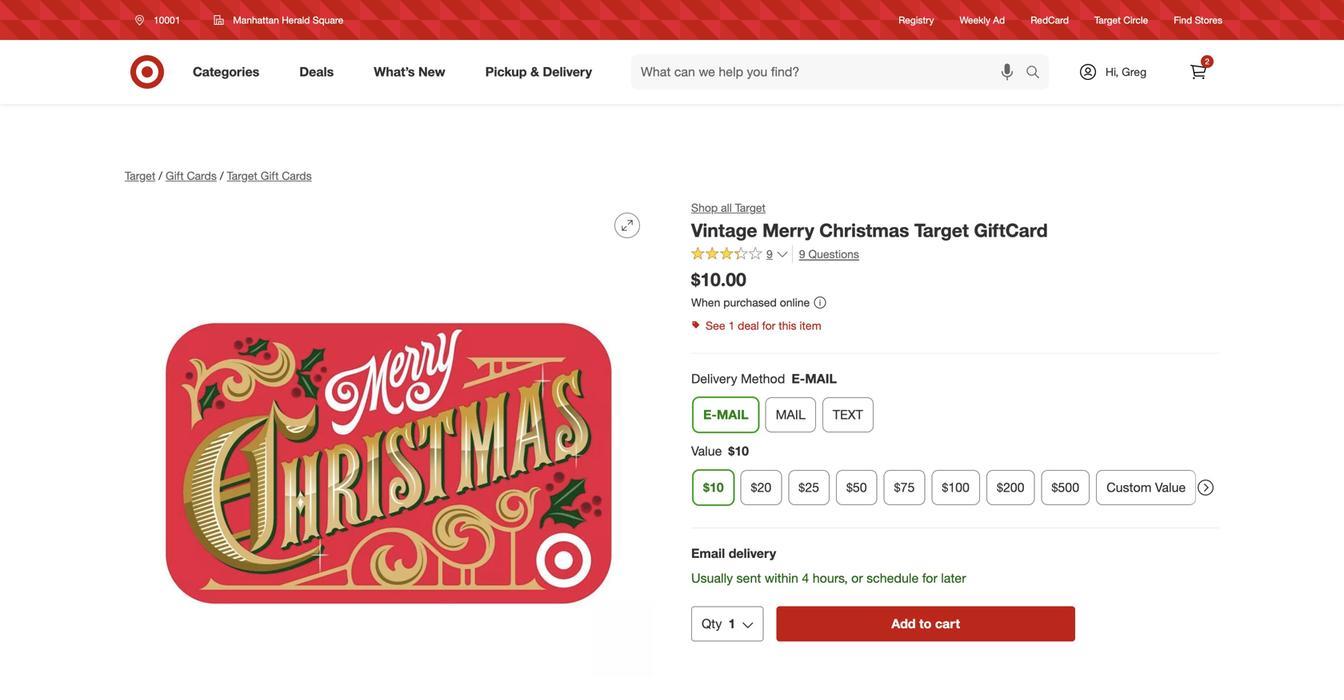 Task type: describe. For each thing, give the bounding box(es) containing it.
2 gift from the left
[[261, 169, 279, 183]]

qty 1
[[702, 617, 736, 632]]

delivery
[[729, 546, 776, 562]]

find
[[1174, 14, 1193, 26]]

10001 button
[[125, 6, 197, 34]]

9 link
[[692, 245, 789, 265]]

pickup & delivery
[[486, 64, 592, 80]]

$500
[[1052, 480, 1080, 496]]

new
[[418, 64, 446, 80]]

categories
[[193, 64, 259, 80]]

10001
[[154, 14, 180, 26]]

see 1 deal for this item link
[[692, 315, 1220, 337]]

weekly ad link
[[960, 13, 1005, 27]]

what's new link
[[360, 54, 466, 90]]

pickup & delivery link
[[472, 54, 612, 90]]

2
[[1206, 56, 1210, 66]]

9 questions link
[[792, 245, 860, 264]]

add
[[892, 617, 916, 632]]

custom value
[[1107, 480, 1186, 496]]

schedule
[[867, 571, 919, 587]]

text
[[833, 407, 863, 423]]

registry link
[[899, 13, 934, 27]]

pickup
[[486, 64, 527, 80]]

or
[[852, 571, 863, 587]]

to
[[920, 617, 932, 632]]

weekly
[[960, 14, 991, 26]]

usually
[[692, 571, 733, 587]]

target right all
[[735, 201, 766, 215]]

shop all target vintage merry christmas target giftcard
[[692, 201, 1048, 242]]

giftcard
[[974, 219, 1048, 242]]

target gift cards link
[[227, 169, 312, 183]]

all
[[721, 201, 732, 215]]

this
[[779, 319, 797, 333]]

1 gift from the left
[[166, 169, 184, 183]]

categories link
[[179, 54, 280, 90]]

mail up the value $10
[[717, 407, 749, 423]]

weekly ad
[[960, 14, 1005, 26]]

target / gift cards / target gift cards
[[125, 169, 312, 183]]

greg
[[1122, 65, 1147, 79]]

2 / from the left
[[220, 169, 224, 183]]

$50
[[847, 480, 867, 496]]

0 horizontal spatial for
[[762, 319, 776, 333]]

$100
[[942, 480, 970, 496]]

1 vertical spatial e-
[[704, 407, 717, 423]]

hi,
[[1106, 65, 1119, 79]]

manhattan
[[233, 14, 279, 26]]

what's new
[[374, 64, 446, 80]]

email
[[692, 546, 725, 562]]

shop
[[692, 201, 718, 215]]

target circle link
[[1095, 13, 1149, 27]]

0 vertical spatial $10
[[729, 444, 749, 460]]

group containing value
[[690, 443, 1220, 512]]

mail down delivery method e-mail
[[776, 407, 806, 423]]

ad
[[993, 14, 1005, 26]]

what's
[[374, 64, 415, 80]]

group containing delivery method
[[690, 370, 1220, 440]]

cart
[[935, 617, 960, 632]]

purchased
[[724, 296, 777, 310]]

9 questions
[[799, 247, 860, 262]]

delivery method e-mail
[[692, 371, 837, 387]]

registry
[[899, 14, 934, 26]]

when purchased online
[[692, 296, 810, 310]]

questions
[[809, 247, 860, 262]]

herald
[[282, 14, 310, 26]]

find stores link
[[1174, 13, 1223, 27]]

text link
[[823, 398, 874, 433]]

$75
[[895, 480, 915, 496]]

1 for see
[[729, 319, 735, 333]]

custom value link
[[1097, 471, 1197, 506]]

add to cart
[[892, 617, 960, 632]]

target link
[[125, 169, 155, 183]]

0 horizontal spatial value
[[692, 444, 722, 460]]

&
[[531, 64, 539, 80]]

online
[[780, 296, 810, 310]]

see 1 deal for this item
[[706, 319, 822, 333]]

mail link
[[766, 398, 816, 433]]

stores
[[1195, 14, 1223, 26]]

custom
[[1107, 480, 1152, 496]]

target left gift cards link
[[125, 169, 155, 183]]

usually sent within 4 hours, or schedule for later
[[692, 571, 967, 587]]

$100 link
[[932, 471, 980, 506]]



Task type: vqa. For each thing, say whether or not it's contained in the screenshot.
"cart" related to $44.99 Roller Derby Fun Roll Girls' Jr Adjustable Strawberry Roller Skate - Pink M
no



Task type: locate. For each thing, give the bounding box(es) containing it.
hi, greg
[[1106, 65, 1147, 79]]

$25 link
[[789, 471, 830, 506]]

value right custom
[[1156, 480, 1186, 496]]

email delivery
[[692, 546, 776, 562]]

manhattan herald square
[[233, 14, 344, 26]]

1 vertical spatial delivery
[[692, 371, 738, 387]]

deal
[[738, 319, 759, 333]]

delivery up e-mail
[[692, 371, 738, 387]]

1 9 from the left
[[767, 247, 773, 261]]

1
[[729, 319, 735, 333], [729, 617, 736, 632]]

for left this
[[762, 319, 776, 333]]

e- up the value $10
[[704, 407, 717, 423]]

vintage merry christmas target giftcard, 1 of 2 image
[[125, 200, 653, 678]]

square
[[313, 14, 344, 26]]

1 right the qty
[[729, 617, 736, 632]]

1 horizontal spatial cards
[[282, 169, 312, 183]]

1 vertical spatial for
[[923, 571, 938, 587]]

0 vertical spatial 1
[[729, 319, 735, 333]]

2 cards from the left
[[282, 169, 312, 183]]

0 horizontal spatial 9
[[767, 247, 773, 261]]

0 horizontal spatial gift
[[166, 169, 184, 183]]

$10 down e-mail link
[[729, 444, 749, 460]]

$200 link
[[987, 471, 1035, 506]]

1 for qty
[[729, 617, 736, 632]]

for left later
[[923, 571, 938, 587]]

1 horizontal spatial /
[[220, 169, 224, 183]]

$20
[[751, 480, 772, 496]]

1 horizontal spatial $10
[[729, 444, 749, 460]]

9 for 9
[[767, 247, 773, 261]]

1 horizontal spatial for
[[923, 571, 938, 587]]

e-mail
[[704, 407, 749, 423]]

method
[[741, 371, 785, 387]]

$10 inside $10 link
[[704, 480, 724, 496]]

value $10
[[692, 444, 749, 460]]

gift right gift cards link
[[261, 169, 279, 183]]

later
[[941, 571, 967, 587]]

2 link
[[1181, 54, 1217, 90]]

hours,
[[813, 571, 848, 587]]

$10 down the value $10
[[704, 480, 724, 496]]

1 horizontal spatial value
[[1156, 480, 1186, 496]]

/ right 'target' link
[[159, 169, 162, 183]]

$75 link
[[884, 471, 926, 506]]

search
[[1019, 66, 1057, 81]]

1 1 from the top
[[729, 319, 735, 333]]

merry
[[763, 219, 815, 242]]

gift right 'target' link
[[166, 169, 184, 183]]

deals link
[[286, 54, 354, 90]]

e- right method
[[792, 371, 805, 387]]

within
[[765, 571, 799, 587]]

target left giftcard
[[915, 219, 969, 242]]

mail up text
[[805, 371, 837, 387]]

0 horizontal spatial delivery
[[543, 64, 592, 80]]

when
[[692, 296, 721, 310]]

see
[[706, 319, 726, 333]]

delivery
[[543, 64, 592, 80], [692, 371, 738, 387]]

4
[[802, 571, 809, 587]]

gift
[[166, 169, 184, 183], [261, 169, 279, 183]]

$10 link
[[693, 471, 734, 506]]

0 vertical spatial value
[[692, 444, 722, 460]]

$50 link
[[836, 471, 878, 506]]

1 horizontal spatial gift
[[261, 169, 279, 183]]

/
[[159, 169, 162, 183], [220, 169, 224, 183]]

0 horizontal spatial /
[[159, 169, 162, 183]]

1 horizontal spatial 9
[[799, 247, 806, 262]]

for
[[762, 319, 776, 333], [923, 571, 938, 587]]

$10
[[729, 444, 749, 460], [704, 480, 724, 496]]

find stores
[[1174, 14, 1223, 26]]

9 for 9 questions
[[799, 247, 806, 262]]

target left circle
[[1095, 14, 1121, 26]]

e-mail link
[[693, 398, 759, 433]]

item
[[800, 319, 822, 333]]

1 vertical spatial value
[[1156, 480, 1186, 496]]

0 vertical spatial for
[[762, 319, 776, 333]]

$10.00
[[692, 269, 747, 291]]

value
[[692, 444, 722, 460], [1156, 480, 1186, 496]]

1 horizontal spatial e-
[[792, 371, 805, 387]]

$20 link
[[741, 471, 782, 506]]

target circle
[[1095, 14, 1149, 26]]

circle
[[1124, 14, 1149, 26]]

qty
[[702, 617, 722, 632]]

deals
[[300, 64, 334, 80]]

1 cards from the left
[[187, 169, 217, 183]]

delivery inside "link"
[[543, 64, 592, 80]]

value up $10 link
[[692, 444, 722, 460]]

1 horizontal spatial delivery
[[692, 371, 738, 387]]

$200
[[997, 480, 1025, 496]]

0 vertical spatial group
[[690, 370, 1220, 440]]

e-
[[792, 371, 805, 387], [704, 407, 717, 423]]

0 horizontal spatial cards
[[187, 169, 217, 183]]

redcard link
[[1031, 13, 1069, 27]]

$25
[[799, 480, 820, 496]]

1 / from the left
[[159, 169, 162, 183]]

2 9 from the left
[[799, 247, 806, 262]]

1 vertical spatial 1
[[729, 617, 736, 632]]

group
[[690, 370, 1220, 440], [690, 443, 1220, 512]]

What can we help you find? suggestions appear below search field
[[632, 54, 1030, 90]]

0 vertical spatial e-
[[792, 371, 805, 387]]

delivery inside group
[[692, 371, 738, 387]]

vintage
[[692, 219, 758, 242]]

0 horizontal spatial $10
[[704, 480, 724, 496]]

target right gift cards link
[[227, 169, 258, 183]]

christmas
[[820, 219, 910, 242]]

delivery right &
[[543, 64, 592, 80]]

0 vertical spatial delivery
[[543, 64, 592, 80]]

search button
[[1019, 54, 1057, 93]]

sent
[[737, 571, 762, 587]]

/ right gift cards link
[[220, 169, 224, 183]]

1 right see in the top right of the page
[[729, 319, 735, 333]]

0 horizontal spatial e-
[[704, 407, 717, 423]]

gift cards link
[[166, 169, 217, 183]]

2 1 from the top
[[729, 617, 736, 632]]

1 group from the top
[[690, 370, 1220, 440]]

$500 link
[[1042, 471, 1090, 506]]

1 vertical spatial group
[[690, 443, 1220, 512]]

redcard
[[1031, 14, 1069, 26]]

2 group from the top
[[690, 443, 1220, 512]]

1 vertical spatial $10
[[704, 480, 724, 496]]

cards
[[187, 169, 217, 183], [282, 169, 312, 183]]



